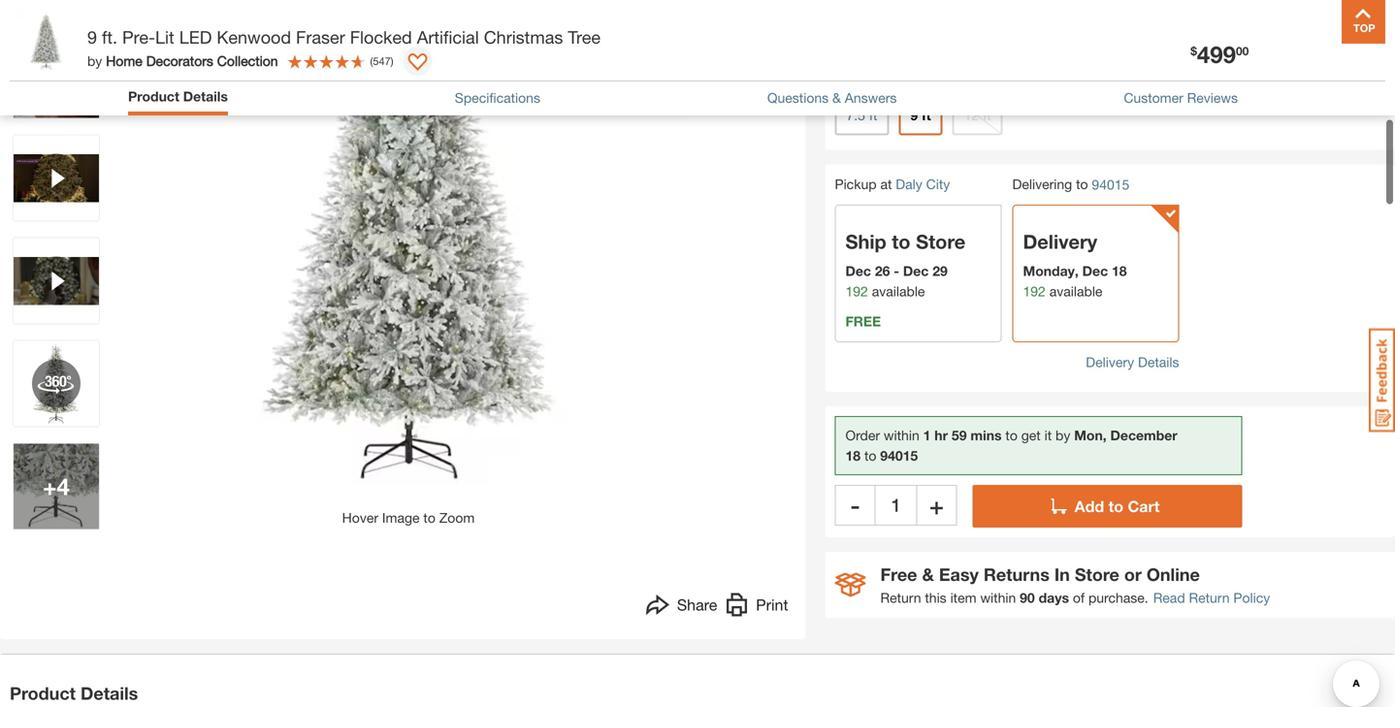 Task type: locate. For each thing, give the bounding box(es) containing it.
0 vertical spatial tree
[[568, 27, 601, 48]]

by
[[87, 53, 102, 69], [1056, 427, 1070, 443]]

flocked
[[350, 27, 412, 48]]

1 horizontal spatial by
[[1056, 427, 1070, 443]]

1 horizontal spatial &
[[922, 564, 934, 585]]

available inside delivery monday, dec 18 192 available
[[1049, 283, 1102, 299]]

$ 499 00
[[1191, 40, 1249, 68]]

- inside button
[[851, 491, 860, 519]]

to right ship
[[892, 230, 911, 253]]

- down order
[[851, 491, 860, 519]]

26
[[875, 263, 890, 279]]

return right read
[[1189, 590, 1230, 606]]

&
[[832, 90, 841, 106], [922, 564, 934, 585]]

7.5 ft
[[846, 107, 877, 123]]

within left 90
[[980, 590, 1016, 606]]

free
[[845, 313, 881, 329]]

2 available from the left
[[1049, 283, 1102, 299]]

192 inside ship to store dec 26 - dec 29 192 available
[[845, 283, 868, 299]]

1 horizontal spatial store
[[1075, 564, 1119, 585]]

0 vertical spatial store
[[916, 230, 966, 253]]

& for questions
[[832, 90, 841, 106]]

1 vertical spatial 18
[[845, 448, 861, 464]]

0 horizontal spatial product
[[10, 683, 76, 704]]

ft right :
[[983, 69, 993, 85]]

- right 26
[[894, 263, 899, 279]]

& inside the free & easy returns in store or online return this item within 90 days of purchase. read return policy
[[922, 564, 934, 585]]

499
[[1197, 40, 1236, 68]]

artificial up answers
[[835, 69, 883, 85]]

within up to 94015
[[884, 427, 919, 443]]

delivery
[[1023, 230, 1097, 253], [1086, 354, 1134, 370]]

mon, december 18
[[845, 427, 1178, 464]]

0 horizontal spatial return
[[880, 590, 921, 606]]

192 inside delivery monday, dec 18 192 available
[[1023, 283, 1046, 299]]

1 horizontal spatial product
[[128, 88, 179, 104]]

1 vertical spatial within
[[980, 590, 1016, 606]]

0 horizontal spatial store
[[916, 230, 966, 253]]

2 vertical spatial details
[[81, 683, 138, 704]]

delivery up monday,
[[1023, 230, 1097, 253]]

to left zoom
[[423, 510, 435, 526]]

0 horizontal spatial artificial
[[417, 27, 479, 48]]

tree left 'size'
[[887, 69, 912, 85]]

add to cart button
[[973, 485, 1242, 528]]

1 horizontal spatial 94015
[[1092, 177, 1130, 193]]

2 horizontal spatial 9
[[972, 69, 980, 85]]

9 inside button
[[910, 107, 918, 123]]

1 vertical spatial by
[[1056, 427, 1070, 443]]

store up "29"
[[916, 230, 966, 253]]

product details
[[128, 88, 228, 104], [10, 683, 138, 704]]

0 horizontal spatial +
[[43, 473, 57, 500]]

0 vertical spatial by
[[87, 53, 102, 69]]

reviews
[[1187, 90, 1238, 106]]

top button
[[1342, 0, 1385, 44]]

0 horizontal spatial 94015
[[880, 448, 918, 464]]

9 for 9 ft. pre-lit led kenwood fraser flocked artificial christmas tree
[[87, 27, 97, 48]]

- inside ship to store dec 26 - dec 29 192 available
[[894, 263, 899, 279]]

artificial up the display icon
[[417, 27, 479, 48]]

+ for +
[[930, 491, 944, 519]]

print
[[756, 596, 788, 614]]

policy
[[1233, 590, 1270, 606]]

store
[[916, 230, 966, 253], [1075, 564, 1119, 585]]

1 horizontal spatial details
[[183, 88, 228, 104]]

available inside ship to store dec 26 - dec 29 192 available
[[872, 283, 925, 299]]

+ 4
[[43, 473, 70, 500]]

6329915406112 image
[[14, 238, 99, 324]]

9 down artificial tree size (ft.) : 9 ft
[[910, 107, 918, 123]]

image
[[382, 510, 420, 526]]

available
[[872, 283, 925, 299], [1049, 283, 1102, 299]]

return
[[880, 590, 921, 606], [1189, 590, 1230, 606]]

0 horizontal spatial 18
[[845, 448, 861, 464]]

1 horizontal spatial 192
[[1023, 283, 1046, 299]]

city
[[926, 176, 950, 192]]

dec left "29"
[[903, 263, 929, 279]]

within
[[884, 427, 919, 443], [980, 590, 1016, 606]]

0 horizontal spatial tree
[[568, 27, 601, 48]]

ft
[[983, 69, 993, 85], [869, 107, 877, 123], [922, 107, 931, 123], [983, 107, 991, 123]]

1 horizontal spatial return
[[1189, 590, 1230, 606]]

to right add
[[1108, 497, 1123, 516]]

None field
[[876, 485, 916, 526]]

ship to store dec 26 - dec 29 192 available
[[845, 230, 966, 299]]

2 vertical spatial 9
[[910, 107, 918, 123]]

share
[[677, 596, 717, 614]]

3 dec from the left
[[1082, 263, 1108, 279]]

94015 right 'delivering' at the top right
[[1092, 177, 1130, 193]]

add to cart
[[1075, 497, 1160, 516]]

free
[[880, 564, 917, 585]]

2 horizontal spatial details
[[1138, 354, 1179, 370]]

1 vertical spatial product details
[[10, 683, 138, 704]]

ft.
[[102, 27, 117, 48]]

this
[[925, 590, 947, 606]]

delivery up mon,
[[1086, 354, 1134, 370]]

7.5
[[846, 107, 865, 123]]

+ for + 4
[[43, 473, 57, 500]]

1 vertical spatial details
[[1138, 354, 1179, 370]]

dec inside delivery monday, dec 18 192 available
[[1082, 263, 1108, 279]]

store up "of"
[[1075, 564, 1119, 585]]

ft right 12 on the right
[[983, 107, 991, 123]]

18
[[1112, 263, 1127, 279], [845, 448, 861, 464]]

0 horizontal spatial available
[[872, 283, 925, 299]]

(ft.)
[[945, 69, 965, 85]]

00
[[1236, 44, 1249, 58]]

mins
[[971, 427, 1002, 443]]

& for free
[[922, 564, 934, 585]]

details
[[183, 88, 228, 104], [1138, 354, 1179, 370], [81, 683, 138, 704]]

0 vertical spatial details
[[183, 88, 228, 104]]

hover image to zoom
[[342, 510, 475, 526]]

by home decorators collection
[[87, 53, 278, 69]]

ft right the 7.5
[[869, 107, 877, 123]]

pickup
[[835, 176, 877, 192]]

0 vertical spatial &
[[832, 90, 841, 106]]

0 vertical spatial within
[[884, 427, 919, 443]]

+
[[43, 473, 57, 500], [930, 491, 944, 519]]

9 ft. pre-lit led kenwood fraser flocked artificial christmas tree
[[87, 27, 601, 48]]

+ inside button
[[930, 491, 944, 519]]

ft for 12 ft
[[983, 107, 991, 123]]

1 vertical spatial delivery
[[1086, 354, 1134, 370]]

192
[[845, 283, 868, 299], [1023, 283, 1046, 299]]

to inside ship to store dec 26 - dec 29 192 available
[[892, 230, 911, 253]]

-
[[894, 263, 899, 279], [851, 491, 860, 519]]

customer reviews
[[1124, 90, 1238, 106]]

0 horizontal spatial 9
[[87, 27, 97, 48]]

led
[[179, 27, 212, 48]]

1 horizontal spatial dec
[[903, 263, 929, 279]]

specifications button
[[455, 88, 540, 108], [455, 88, 540, 108]]

customer
[[1124, 90, 1183, 106]]

1 192 from the left
[[845, 283, 868, 299]]

1 vertical spatial tree
[[887, 69, 912, 85]]

home decorators collection pre lit christmas trees 21hd10010 64.0 image
[[14, 0, 99, 15]]

& left answers
[[832, 90, 841, 106]]

547
[[373, 55, 391, 67]]

0 vertical spatial artificial
[[417, 27, 479, 48]]

tree right christmas
[[568, 27, 601, 48]]

94015 up + button on the right bottom of the page
[[880, 448, 918, 464]]

9
[[87, 27, 97, 48], [972, 69, 980, 85], [910, 107, 918, 123]]

decorators
[[146, 53, 213, 69]]

18 right monday,
[[1112, 263, 1127, 279]]

1 horizontal spatial artificial
[[835, 69, 883, 85]]

daly city button
[[896, 176, 950, 192]]

cart
[[1128, 497, 1160, 516]]

daly
[[896, 176, 922, 192]]

by right it
[[1056, 427, 1070, 443]]

1 available from the left
[[872, 283, 925, 299]]

192 up free at the top
[[845, 283, 868, 299]]

1 horizontal spatial +
[[930, 491, 944, 519]]

easy
[[939, 564, 979, 585]]

christmas
[[484, 27, 563, 48]]

9 left ft.
[[87, 27, 97, 48]]

192 down monday,
[[1023, 283, 1046, 299]]

to inside delivering to 94015
[[1076, 176, 1088, 192]]

product image image
[[15, 10, 78, 73]]

2 horizontal spatial dec
[[1082, 263, 1108, 279]]

2 192 from the left
[[1023, 283, 1046, 299]]

at
[[880, 176, 892, 192]]

0 vertical spatial 94015
[[1092, 177, 1130, 193]]

hr
[[935, 427, 948, 443]]

9 ft button
[[899, 96, 943, 135]]

0 vertical spatial product
[[128, 88, 179, 104]]

details inside button
[[1138, 354, 1179, 370]]

icon image
[[835, 573, 866, 597]]

18 inside delivery monday, dec 18 192 available
[[1112, 263, 1127, 279]]

to left 94015 link
[[1076, 176, 1088, 192]]

1 horizontal spatial 9
[[910, 107, 918, 123]]

dec right monday,
[[1082, 263, 1108, 279]]

1 vertical spatial -
[[851, 491, 860, 519]]

0 vertical spatial -
[[894, 263, 899, 279]]

store inside ship to store dec 26 - dec 29 192 available
[[916, 230, 966, 253]]

0 horizontal spatial details
[[81, 683, 138, 704]]

0 vertical spatial 18
[[1112, 263, 1127, 279]]

store inside the free & easy returns in store or online return this item within 90 days of purchase. read return policy
[[1075, 564, 1119, 585]]

artificial
[[417, 27, 479, 48], [835, 69, 883, 85]]

delivery inside delivery monday, dec 18 192 available
[[1023, 230, 1097, 253]]

0 horizontal spatial &
[[832, 90, 841, 106]]

available down 26
[[872, 283, 925, 299]]

return down free
[[880, 590, 921, 606]]

1 vertical spatial store
[[1075, 564, 1119, 585]]

1 vertical spatial product
[[10, 683, 76, 704]]

feedback link image
[[1369, 328, 1395, 433]]

18 down order
[[845, 448, 861, 464]]

0 vertical spatial product details
[[128, 88, 228, 104]]

1 horizontal spatial within
[[980, 590, 1016, 606]]

0 horizontal spatial dec
[[845, 263, 871, 279]]

0 vertical spatial 9
[[87, 27, 97, 48]]

lit
[[155, 27, 174, 48]]

1 return from the left
[[880, 590, 921, 606]]

product details button
[[128, 86, 228, 111], [128, 86, 228, 107], [0, 655, 1395, 707]]

& up the this
[[922, 564, 934, 585]]

0 vertical spatial delivery
[[1023, 230, 1097, 253]]

free & easy returns in store or online return this item within 90 days of purchase. read return policy
[[880, 564, 1270, 606]]

1 horizontal spatial -
[[894, 263, 899, 279]]

by down ft.
[[87, 53, 102, 69]]

0 horizontal spatial 192
[[845, 283, 868, 299]]

1 horizontal spatial tree
[[887, 69, 912, 85]]

1 vertical spatial &
[[922, 564, 934, 585]]

ft down 'size'
[[922, 107, 931, 123]]

delivery for delivery details
[[1086, 354, 1134, 370]]

9 right :
[[972, 69, 980, 85]]

0 horizontal spatial -
[[851, 491, 860, 519]]

read
[[1153, 590, 1185, 606]]

dec left 26
[[845, 263, 871, 279]]

1 horizontal spatial 18
[[1112, 263, 1127, 279]]

available down monday,
[[1049, 283, 1102, 299]]

to
[[1076, 176, 1088, 192], [892, 230, 911, 253], [1005, 427, 1018, 443], [864, 448, 876, 464], [1108, 497, 1123, 516], [423, 510, 435, 526]]

delivery inside button
[[1086, 354, 1134, 370]]

1 horizontal spatial available
[[1049, 283, 1102, 299]]

artificial tree size (ft.) : 9 ft
[[835, 69, 993, 85]]



Task type: describe. For each thing, give the bounding box(es) containing it.
collection
[[217, 53, 278, 69]]

item
[[950, 590, 976, 606]]

delivery details
[[1086, 354, 1179, 370]]

to inside button
[[423, 510, 435, 526]]

to down order
[[864, 448, 876, 464]]

12
[[964, 107, 979, 123]]

share button
[[646, 593, 717, 622]]

1
[[923, 427, 931, 443]]

2 dec from the left
[[903, 263, 929, 279]]

29
[[932, 263, 948, 279]]

mon,
[[1074, 427, 1107, 443]]

ft for 7.5 ft
[[869, 107, 877, 123]]

order within 1 hr 59 mins to get it by
[[845, 427, 1074, 443]]

delivering
[[1012, 176, 1072, 192]]

6329816941112 image
[[14, 135, 99, 221]]

59
[[952, 427, 967, 443]]

questions & answers
[[767, 90, 897, 106]]

delivery monday, dec 18 192 available
[[1023, 230, 1127, 299]]

days
[[1039, 590, 1069, 606]]

zoom
[[439, 510, 475, 526]]

delivering to 94015
[[1012, 176, 1130, 193]]

it
[[1044, 427, 1052, 443]]

1 dec from the left
[[845, 263, 871, 279]]

$
[[1191, 44, 1197, 58]]

hover
[[342, 510, 378, 526]]

get
[[1021, 427, 1041, 443]]

delivery for delivery monday, dec 18 192 available
[[1023, 230, 1097, 253]]

purchase.
[[1088, 590, 1148, 606]]

to 94015
[[861, 448, 918, 464]]

94015 link
[[1092, 175, 1130, 195]]

print button
[[725, 593, 788, 622]]

to left get
[[1005, 427, 1018, 443]]

ft for 9 ft
[[922, 107, 931, 123]]

order
[[845, 427, 880, 443]]

- button
[[835, 485, 876, 526]]

90
[[1020, 590, 1035, 606]]

read return policy link
[[1153, 588, 1270, 608]]

9 ft
[[910, 107, 931, 123]]

home decorators collection pre lit christmas trees 21hd10010 e1.1 image
[[14, 33, 99, 118]]

(
[[370, 55, 373, 67]]

in
[[1054, 564, 1070, 585]]

12 ft button
[[952, 96, 1003, 135]]

+ button
[[916, 485, 957, 526]]

size
[[916, 69, 942, 85]]

december
[[1110, 427, 1178, 443]]

12 ft
[[964, 107, 991, 123]]

( 547 )
[[370, 55, 393, 67]]

monday,
[[1023, 263, 1079, 279]]

)
[[391, 55, 393, 67]]

of
[[1073, 590, 1085, 606]]

94015 inside delivering to 94015
[[1092, 177, 1130, 193]]

kenwood
[[217, 27, 291, 48]]

7.5 ft button
[[835, 96, 889, 135]]

18 inside mon, december 18
[[845, 448, 861, 464]]

ship
[[845, 230, 886, 253]]

0 horizontal spatial by
[[87, 53, 102, 69]]

answers
[[845, 90, 897, 106]]

316124656_s01 image
[[14, 341, 99, 427]]

specifications
[[455, 90, 540, 106]]

or
[[1124, 564, 1142, 585]]

:
[[965, 69, 968, 85]]

1 vertical spatial 94015
[[880, 448, 918, 464]]

online
[[1147, 564, 1200, 585]]

2 return from the left
[[1189, 590, 1230, 606]]

delivery details button
[[1086, 352, 1179, 372]]

1 vertical spatial artificial
[[835, 69, 883, 85]]

4
[[57, 473, 70, 500]]

home decorators collection pre lit christmas trees 21hd10010 40.2 image
[[14, 444, 99, 529]]

within inside the free & easy returns in store or online return this item within 90 days of purchase. read return policy
[[980, 590, 1016, 606]]

9 for 9 ft
[[910, 107, 918, 123]]

pickup at daly city
[[835, 176, 950, 192]]

hover image to zoom button
[[117, 0, 699, 528]]

to inside button
[[1108, 497, 1123, 516]]

fraser
[[296, 27, 345, 48]]

home
[[106, 53, 142, 69]]

questions
[[767, 90, 829, 106]]

1 vertical spatial 9
[[972, 69, 980, 85]]

display image
[[408, 53, 427, 73]]

0 horizontal spatial within
[[884, 427, 919, 443]]

pre-
[[122, 27, 155, 48]]



Task type: vqa. For each thing, say whether or not it's contained in the screenshot.
66 at the top of page
no



